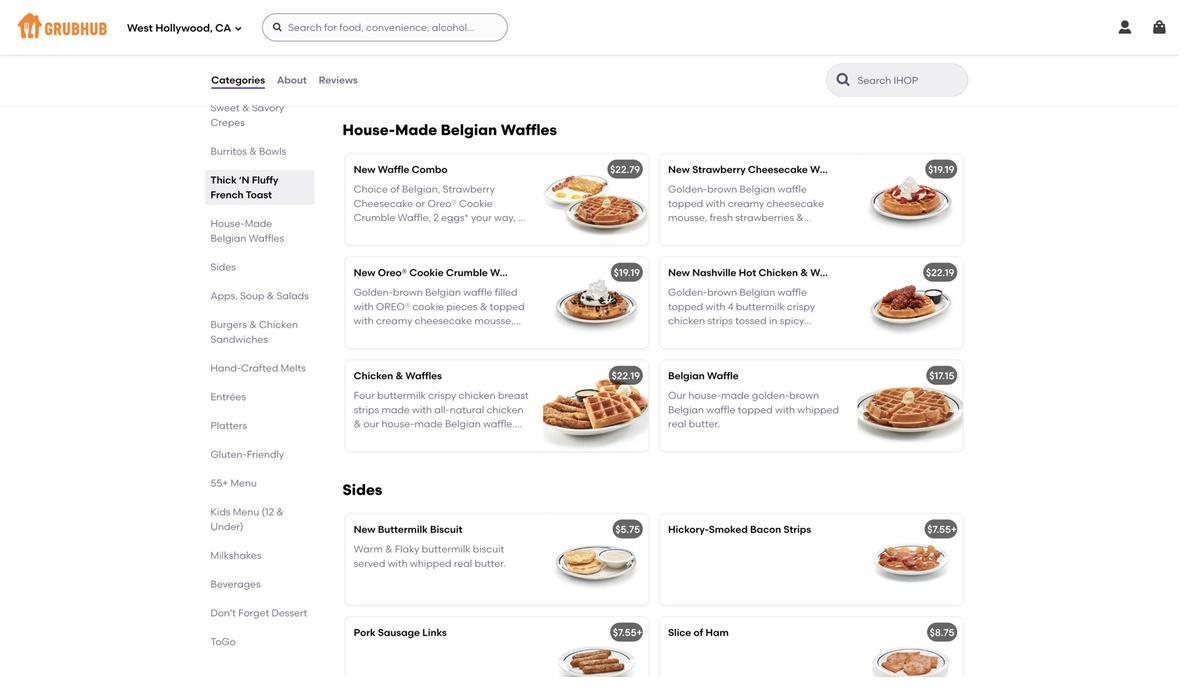 Task type: describe. For each thing, give the bounding box(es) containing it.
menu for kids
[[233, 506, 259, 518]]

4
[[728, 301, 734, 313]]

brown inside 'our house-made golden-brown belgian waffle topped with whipped real butter.'
[[789, 390, 819, 402]]

toast
[[754, 58, 778, 70]]

new
[[786, 44, 806, 56]]

1 vertical spatial cookie
[[418, 329, 449, 341]]

butter. inside warm & flaky buttermilk biscuit served with whipped real butter.
[[475, 558, 506, 570]]

mixed
[[497, 10, 526, 22]]

hickory-
[[668, 524, 709, 535]]

toast inside thick 'n fluffy french toast
[[246, 189, 272, 201]]

thick 'n fluffy french toast
[[211, 174, 278, 201]]

sausage
[[451, 226, 491, 238]]

two slices of thick and fluffy bread dipped & griddled in our new vanilla, cinnamon french toast batter & topped with strawberries & bananas.
[[668, 30, 841, 98]]

0 horizontal spatial svg image
[[234, 24, 243, 33]]

waffle for chicken
[[778, 286, 807, 298]]

hot
[[713, 329, 729, 341]]

more
[[354, 329, 379, 341]]

berry
[[528, 10, 554, 22]]

chicken & waffles
[[354, 370, 442, 382]]

categories button
[[211, 55, 266, 105]]

bacon
[[750, 524, 781, 535]]

french inside two slices of thick and fluffy bread dipped & griddled in our new vanilla, cinnamon french toast batter & topped with strawberries & bananas.
[[719, 58, 752, 70]]

sauce
[[732, 329, 760, 341]]

new for new buttermilk biscuit
[[354, 524, 376, 535]]

0 horizontal spatial oreo®
[[378, 267, 407, 279]]

crispy
[[787, 301, 815, 313]]

choice of belgian, strawberry cheesecake or oreo® cookie crumble waffle, 2 eggs* your way, 2 bacon strips or pork sausage links & hash browns.
[[354, 183, 524, 252]]

new for new waffle combo
[[354, 163, 376, 175]]

new buttermilk biscuit
[[354, 524, 463, 535]]

golden- for oreo®
[[354, 286, 393, 298]]

2 2 from the left
[[518, 212, 524, 224]]

burgers & chicken sandwiches
[[211, 319, 298, 345]]

& inside choice of belgian, strawberry cheesecake or oreo® cookie crumble waffle, 2 eggs* your way, 2 bacon strips or pork sausage links & hash browns.
[[516, 226, 524, 238]]

(12
[[262, 506, 274, 518]]

whipped inside warm & flaky buttermilk biscuit served with whipped real butter.
[[410, 558, 452, 570]]

dessert
[[272, 607, 307, 619]]

bacon
[[354, 226, 385, 238]]

belgian inside golden-brown belgian waffle filled with oreo® cookie pieces & topped with creamy cheesecake mousse, more oreo® cookie pieces & whipped topping.
[[425, 286, 461, 298]]

Search for food, convenience, alcohol... search field
[[262, 13, 508, 41]]

in inside two slices of thick and fluffy bread dipped & griddled in our new vanilla, cinnamon french toast batter & topped with strawberries & bananas.
[[757, 44, 765, 56]]

and
[[755, 30, 774, 42]]

& inside burgers & chicken sandwiches
[[249, 319, 257, 331]]

sweet & savory crepes
[[211, 102, 284, 128]]

choice
[[354, 183, 388, 195]]

eggs*
[[441, 212, 469, 224]]

cinnamon
[[668, 58, 717, 70]]

house- inside 'house-made belgian waffles'
[[211, 218, 245, 230]]

golden-brown belgian waffle topped with creamy cheesecake mousse, fresh strawberries & whipped topping.
[[668, 183, 824, 238]]

links
[[422, 627, 447, 639]]

& inside golden-brown belgian waffle topped with creamy cheesecake mousse, fresh strawberries & whipped topping.
[[797, 212, 804, 224]]

new strawberry cheesecake waffle image
[[858, 154, 963, 245]]

golden- for strawberry
[[668, 183, 707, 195]]

dipped
[[668, 44, 702, 56]]

gluten-
[[211, 449, 247, 461]]

fresh
[[710, 212, 733, 224]]

don't forget dessert
[[211, 607, 307, 619]]

friendly
[[247, 449, 284, 461]]

entrées
[[211, 391, 246, 403]]

1 horizontal spatial sides
[[343, 481, 382, 499]]

1 vertical spatial oreo®
[[381, 329, 415, 341]]

1 2 from the left
[[433, 212, 439, 224]]

1 vertical spatial or
[[415, 226, 425, 238]]

slice of ham image
[[858, 617, 963, 677]]

belgian waffle
[[668, 370, 739, 382]]

crumble inside choice of belgian, strawberry cheesecake or oreo® cookie crumble waffle, 2 eggs* your way, 2 bacon strips or pork sausage links & hash browns.
[[354, 212, 395, 224]]

your
[[471, 212, 492, 224]]

belgian inside house-made belgian waffles tab
[[211, 232, 246, 244]]

made inside 'house-made belgian waffles'
[[245, 218, 272, 230]]

0 vertical spatial cheesecake
[[748, 163, 808, 175]]

sweet & savory crepes tab
[[211, 100, 309, 130]]

burgers & chicken sandwiches tab
[[211, 317, 309, 347]]

bananas.
[[668, 87, 713, 98]]

dressing.
[[732, 343, 774, 355]]

with inside two slices of thick and fluffy bread dipped & griddled in our new vanilla, cinnamon french toast batter & topped with strawberries & bananas.
[[706, 72, 726, 84]]

slice
[[668, 627, 691, 639]]

thick for thick 'n fluffy lemon ricotta mixed berry french toast
[[354, 10, 380, 22]]

our
[[768, 44, 783, 56]]

1 horizontal spatial house-made belgian waffles
[[343, 121, 557, 139]]

ricotta
[[459, 10, 495, 22]]

1 horizontal spatial chicken
[[354, 370, 393, 382]]

1 vertical spatial crumble
[[446, 267, 488, 279]]

apps,
[[211, 290, 238, 302]]

of inside golden-brown belgian waffle topped with 4 buttermilk crispy chicken strips tossed in spicy nashville hot sauce & served with a side of ranch dressing.
[[690, 343, 699, 355]]

slice of ham
[[668, 627, 729, 639]]

0 vertical spatial house-
[[343, 121, 395, 139]]

sandwiches
[[211, 333, 268, 345]]

hollywood,
[[155, 22, 213, 34]]

belgian up combo
[[441, 121, 497, 139]]

burritos & bowls
[[211, 145, 286, 157]]

biscuit
[[430, 524, 463, 535]]

brown for 4
[[707, 286, 737, 298]]

brown for creamy
[[707, 183, 737, 195]]

kids menu (12 & under)
[[211, 506, 284, 533]]

creamy inside golden-brown belgian waffle filled with oreo® cookie pieces & topped with creamy cheesecake mousse, more oreo® cookie pieces & whipped topping.
[[376, 315, 412, 327]]

new waffle combo
[[354, 163, 448, 175]]

bread
[[802, 30, 831, 42]]

thick 'n fluffy lemon ricotta mixed berry french toast image
[[543, 0, 649, 91]]

lemon
[[424, 10, 457, 22]]

$7.55 + for pork sausage links
[[613, 627, 643, 639]]

togo tab
[[211, 635, 309, 649]]

main navigation navigation
[[0, 0, 1179, 55]]

crafted
[[241, 362, 278, 374]]

forget
[[238, 607, 269, 619]]

soup
[[240, 290, 265, 302]]

hickory-smoked bacon strips
[[668, 524, 811, 535]]

two slices of thick and fluffy bread dipped & griddled in our new vanilla, cinnamon french toast batter & topped with strawberries & bananas. button
[[660, 0, 963, 98]]

golden- for nashville
[[668, 286, 707, 298]]

togo
[[211, 636, 236, 648]]

a
[[829, 329, 835, 341]]

made
[[721, 390, 750, 402]]

bowls
[[259, 145, 286, 157]]

our house-made golden-brown belgian waffle topped with whipped real butter.
[[668, 390, 839, 430]]

milkshakes
[[211, 550, 262, 562]]

$17.15
[[930, 370, 955, 382]]

west
[[127, 22, 153, 34]]

brown for oreo®
[[393, 286, 423, 298]]

buttermilk inside warm & flaky buttermilk biscuit served with whipped real butter.
[[422, 543, 471, 555]]

topped inside 'our house-made golden-brown belgian waffle topped with whipped real butter.'
[[738, 404, 773, 416]]

mousse, inside golden-brown belgian waffle topped with creamy cheesecake mousse, fresh strawberries & whipped topping.
[[668, 212, 707, 224]]

kids menu (12 & under) tab
[[211, 505, 309, 534]]

Search IHOP search field
[[856, 74, 964, 87]]

+ for pork sausage links
[[637, 627, 643, 639]]

biscuit
[[473, 543, 504, 555]]

new for new nashville hot chicken & waffles
[[668, 267, 690, 279]]

hand-
[[211, 362, 241, 374]]

0 horizontal spatial cookie
[[409, 267, 444, 279]]

butter. inside 'our house-made golden-brown belgian waffle topped with whipped real butter.'
[[689, 418, 720, 430]]

buttermilk
[[378, 524, 428, 535]]

0 vertical spatial pieces
[[446, 301, 478, 313]]

burritos
[[211, 145, 247, 157]]

sweet
[[211, 102, 240, 114]]

platters tab
[[211, 418, 309, 433]]

chicken inside burgers & chicken sandwiches
[[259, 319, 298, 331]]

gluten-friendly tab
[[211, 447, 309, 462]]

$22.19 for chicken & waffles
[[612, 370, 640, 382]]

golden-brown belgian waffle topped with 4 buttermilk crispy chicken strips tossed in spicy nashville hot sauce & served with a side of ranch dressing.
[[668, 286, 835, 355]]

new nashville hot chicken & waffles image
[[858, 257, 963, 348]]

reviews button
[[318, 55, 359, 105]]

& inside warm & flaky buttermilk biscuit served with whipped real butter.
[[385, 543, 393, 555]]

strawberries inside golden-brown belgian waffle topped with creamy cheesecake mousse, fresh strawberries & whipped topping.
[[736, 212, 794, 224]]

pork
[[427, 226, 448, 238]]

with inside warm & flaky buttermilk biscuit served with whipped real butter.
[[388, 558, 408, 570]]

west hollywood, ca
[[127, 22, 231, 34]]

house-
[[689, 390, 721, 402]]

don't
[[211, 607, 236, 619]]

belgian waffle image
[[858, 360, 963, 452]]

savory
[[252, 102, 284, 114]]

about
[[277, 74, 307, 86]]

0 vertical spatial or
[[416, 198, 425, 209]]

$7.55 + for hickory-smoked bacon strips
[[928, 524, 957, 535]]

0 vertical spatial nashville
[[692, 267, 737, 279]]

real inside 'our house-made golden-brown belgian waffle topped with whipped real butter.'
[[668, 418, 687, 430]]

cookie inside choice of belgian, strawberry cheesecake or oreo® cookie crumble waffle, 2 eggs* your way, 2 bacon strips or pork sausage links & hash browns.
[[459, 198, 493, 209]]

1 horizontal spatial svg image
[[1151, 19, 1168, 36]]

1 horizontal spatial strawberry
[[692, 163, 746, 175]]

golden-brown belgian waffle filled with oreo® cookie pieces & topped with creamy cheesecake mousse, more oreo® cookie pieces & whipped topping.
[[354, 286, 525, 355]]

hot
[[739, 267, 756, 279]]

new waffle combo image
[[543, 154, 649, 245]]

chicken
[[668, 315, 705, 327]]

sides inside sides tab
[[211, 261, 236, 273]]

burritos & bowls tab
[[211, 144, 309, 159]]



Task type: vqa. For each thing, say whether or not it's contained in the screenshot.
Breakfast's •
no



Task type: locate. For each thing, give the bounding box(es) containing it.
$19.19 for new strawberry cheesecake waffle
[[928, 163, 955, 175]]

0 horizontal spatial $7.55 +
[[613, 627, 643, 639]]

thick inside thick 'n fluffy french toast
[[211, 174, 237, 186]]

new up chicken
[[668, 267, 690, 279]]

0 horizontal spatial in
[[757, 44, 765, 56]]

menu inside tab
[[231, 477, 257, 489]]

buttermilk down biscuit
[[422, 543, 471, 555]]

0 horizontal spatial house-made belgian waffles
[[211, 218, 284, 244]]

1 horizontal spatial svg image
[[1117, 19, 1134, 36]]

or down waffle,
[[415, 226, 425, 238]]

house-made belgian waffles up sides tab on the top left
[[211, 218, 284, 244]]

+
[[951, 524, 957, 535], [637, 627, 643, 639]]

0 vertical spatial strips
[[387, 226, 413, 238]]

ranch
[[702, 343, 730, 355]]

'n left lemon
[[382, 10, 393, 22]]

0 vertical spatial cookie
[[459, 198, 493, 209]]

oreo® inside choice of belgian, strawberry cheesecake or oreo® cookie crumble waffle, 2 eggs* your way, 2 bacon strips or pork sausage links & hash browns.
[[428, 198, 457, 209]]

toast inside 'button'
[[591, 10, 617, 22]]

apps, soup & salads tab
[[211, 289, 309, 303]]

of left the thick
[[718, 30, 727, 42]]

mousse, inside golden-brown belgian waffle filled with oreo® cookie pieces & topped with creamy cheesecake mousse, more oreo® cookie pieces & whipped topping.
[[475, 315, 514, 327]]

$22.79
[[610, 163, 640, 175]]

1 horizontal spatial +
[[951, 524, 957, 535]]

pork sausage links image
[[543, 617, 649, 677]]

0 vertical spatial oreo®
[[376, 301, 410, 313]]

toast right berry
[[591, 10, 617, 22]]

french down griddled
[[719, 58, 752, 70]]

fluffy
[[776, 30, 800, 42]]

0 horizontal spatial toast
[[246, 189, 272, 201]]

1 vertical spatial cheesecake
[[354, 198, 413, 209]]

1 horizontal spatial served
[[773, 329, 804, 341]]

made
[[395, 121, 437, 139], [245, 218, 272, 230]]

$5.75
[[616, 524, 640, 535]]

with inside golden-brown belgian waffle topped with creamy cheesecake mousse, fresh strawberries & whipped topping.
[[706, 198, 726, 209]]

mousse, left fresh on the top of the page
[[668, 212, 707, 224]]

strips inside choice of belgian, strawberry cheesecake or oreo® cookie crumble waffle, 2 eggs* your way, 2 bacon strips or pork sausage links & hash browns.
[[387, 226, 413, 238]]

golden- inside golden-brown belgian waffle topped with 4 buttermilk crispy chicken strips tossed in spicy nashville hot sauce & served with a side of ranch dressing.
[[668, 286, 707, 298]]

waffle up crispy
[[778, 286, 807, 298]]

'n inside thick 'n fluffy french toast
[[239, 174, 250, 186]]

whipped inside golden-brown belgian waffle filled with oreo® cookie pieces & topped with creamy cheesecake mousse, more oreo® cookie pieces & whipped topping.
[[354, 343, 395, 355]]

1 vertical spatial house-made belgian waffles
[[211, 218, 284, 244]]

in left spicy
[[769, 315, 778, 327]]

salads
[[277, 290, 309, 302]]

topped
[[668, 72, 703, 84], [668, 198, 703, 209], [490, 301, 525, 313], [668, 301, 703, 313], [738, 404, 773, 416]]

served down warm
[[354, 558, 385, 570]]

cheesecake up golden-brown belgian waffle topped with creamy cheesecake mousse, fresh strawberries & whipped topping.
[[748, 163, 808, 175]]

oreo® up more
[[376, 301, 410, 313]]

fluffy down burritos & bowls tab
[[252, 174, 278, 186]]

in left our
[[757, 44, 765, 56]]

butter. down house- at the bottom
[[689, 418, 720, 430]]

nashville inside golden-brown belgian waffle topped with 4 buttermilk crispy chicken strips tossed in spicy nashville hot sauce & served with a side of ranch dressing.
[[668, 329, 711, 341]]

new
[[354, 163, 376, 175], [668, 163, 690, 175], [354, 267, 376, 279], [668, 267, 690, 279], [354, 524, 376, 535]]

waffle for waffle
[[778, 183, 807, 195]]

hickory-smoked bacon strips image
[[858, 514, 963, 605]]

1 vertical spatial strips
[[708, 315, 733, 327]]

side
[[668, 343, 688, 355]]

gluten-friendly
[[211, 449, 284, 461]]

$7.55 +
[[928, 524, 957, 535], [613, 627, 643, 639]]

new for new oreo® cookie crumble waffle
[[354, 267, 376, 279]]

cookie
[[459, 198, 493, 209], [409, 267, 444, 279]]

2 horizontal spatial chicken
[[759, 267, 798, 279]]

1 vertical spatial $7.55 +
[[613, 627, 643, 639]]

served inside golden-brown belgian waffle topped with 4 buttermilk crispy chicken strips tossed in spicy nashville hot sauce & served with a side of ranch dressing.
[[773, 329, 804, 341]]

slices
[[690, 30, 715, 42]]

golden- inside golden-brown belgian waffle filled with oreo® cookie pieces & topped with creamy cheesecake mousse, more oreo® cookie pieces & whipped topping.
[[354, 286, 393, 298]]

butter. down 'biscuit'
[[475, 558, 506, 570]]

brown up fresh on the top of the page
[[707, 183, 737, 195]]

topping. up chicken & waffles
[[398, 343, 438, 355]]

oreo® up eggs*
[[428, 198, 457, 209]]

buttermilk inside golden-brown belgian waffle topped with 4 buttermilk crispy chicken strips tossed in spicy nashville hot sauce & served with a side of ranch dressing.
[[736, 301, 785, 313]]

with inside 'our house-made golden-brown belgian waffle topped with whipped real butter.'
[[775, 404, 795, 416]]

of right slice
[[694, 627, 703, 639]]

'n
[[382, 10, 393, 22], [239, 174, 250, 186]]

1 vertical spatial nashville
[[668, 329, 711, 341]]

crumble
[[354, 212, 395, 224], [446, 267, 488, 279]]

served inside warm & flaky buttermilk biscuit served with whipped real butter.
[[354, 558, 385, 570]]

house- down thick 'n fluffy french toast
[[211, 218, 245, 230]]

1 vertical spatial sides
[[343, 481, 382, 499]]

$22.19
[[926, 267, 955, 279], [612, 370, 640, 382]]

2 up the pork
[[433, 212, 439, 224]]

brown right the "made"
[[789, 390, 819, 402]]

'n for french
[[239, 174, 250, 186]]

hash
[[354, 240, 377, 252]]

nashville down chicken
[[668, 329, 711, 341]]

1 vertical spatial oreo®
[[378, 267, 407, 279]]

1 vertical spatial pieces
[[452, 329, 483, 341]]

buttermilk
[[736, 301, 785, 313], [422, 543, 471, 555]]

waffle down the "made"
[[706, 404, 736, 416]]

brown inside golden-brown belgian waffle topped with creamy cheesecake mousse, fresh strawberries & whipped topping.
[[707, 183, 737, 195]]

& inside sweet & savory crepes
[[242, 102, 250, 114]]

0 vertical spatial butter.
[[689, 418, 720, 430]]

belgian up sides tab on the top left
[[211, 232, 246, 244]]

topping. inside golden-brown belgian waffle topped with creamy cheesecake mousse, fresh strawberries & whipped topping.
[[712, 226, 752, 238]]

crepes
[[211, 117, 245, 128]]

chicken right "hot"
[[759, 267, 798, 279]]

don't forget dessert tab
[[211, 606, 309, 621]]

warm
[[354, 543, 383, 555]]

belgian down our
[[668, 404, 704, 416]]

0 vertical spatial chicken
[[759, 267, 798, 279]]

new for new strawberry cheesecake waffle
[[668, 163, 690, 175]]

cookie up your
[[459, 198, 493, 209]]

hand-crafted melts
[[211, 362, 306, 374]]

new oreo® cookie crumble waffle image
[[543, 257, 649, 348]]

milkshakes tab
[[211, 548, 309, 563]]

smoked
[[709, 524, 748, 535]]

topping. inside golden-brown belgian waffle filled with oreo® cookie pieces & topped with creamy cheesecake mousse, more oreo® cookie pieces & whipped topping.
[[398, 343, 438, 355]]

cookie up chicken & waffles
[[418, 329, 449, 341]]

strips
[[387, 226, 413, 238], [708, 315, 733, 327]]

1 vertical spatial french
[[719, 58, 752, 70]]

1 vertical spatial fluffy
[[252, 174, 278, 186]]

topping. down fresh on the top of the page
[[712, 226, 752, 238]]

strips inside golden-brown belgian waffle topped with 4 buttermilk crispy chicken strips tossed in spicy nashville hot sauce & served with a side of ranch dressing.
[[708, 315, 733, 327]]

real down biscuit
[[454, 558, 472, 570]]

thick 'n fluffy french toast tab
[[211, 173, 309, 202]]

0 vertical spatial $19.19
[[928, 163, 955, 175]]

made down thick 'n fluffy french toast tab
[[245, 218, 272, 230]]

golden-
[[752, 390, 789, 402]]

new buttermilk biscuit image
[[543, 514, 649, 605]]

topped inside golden-brown belgian waffle topped with creamy cheesecake mousse, fresh strawberries & whipped topping.
[[668, 198, 703, 209]]

0 horizontal spatial buttermilk
[[422, 543, 471, 555]]

chicken & waffles image
[[543, 360, 649, 452]]

toast up house-made belgian waffles tab
[[246, 189, 272, 201]]

crumble up 'bacon'
[[354, 212, 395, 224]]

& inside 'kids menu (12 & under)'
[[276, 506, 284, 518]]

$19.19 for new oreo® cookie crumble waffle
[[614, 267, 640, 279]]

waffle
[[378, 163, 409, 175], [810, 163, 842, 175], [490, 267, 522, 279], [707, 370, 739, 382]]

0 vertical spatial french
[[556, 10, 589, 22]]

1 vertical spatial butter.
[[475, 558, 506, 570]]

strips up the hot
[[708, 315, 733, 327]]

chicken
[[759, 267, 798, 279], [259, 319, 298, 331], [354, 370, 393, 382]]

or down belgian,
[[416, 198, 425, 209]]

0 vertical spatial in
[[757, 44, 765, 56]]

whipped inside golden-brown belgian waffle topped with creamy cheesecake mousse, fresh strawberries & whipped topping.
[[668, 226, 710, 238]]

0 vertical spatial sides
[[211, 261, 236, 273]]

thick 'n fluffy lemon ricotta mixed berry french toast button
[[345, 0, 649, 91]]

belgian down the new oreo® cookie crumble waffle
[[425, 286, 461, 298]]

strips up browns.
[[387, 226, 413, 238]]

2 right way, at the left of the page
[[518, 212, 524, 224]]

creamy inside golden-brown belgian waffle topped with creamy cheesecake mousse, fresh strawberries & whipped topping.
[[728, 198, 764, 209]]

1 horizontal spatial cookie
[[459, 198, 493, 209]]

real down our
[[668, 418, 687, 430]]

served
[[773, 329, 804, 341], [354, 558, 385, 570]]

real inside warm & flaky buttermilk biscuit served with whipped real butter.
[[454, 558, 472, 570]]

1 horizontal spatial creamy
[[728, 198, 764, 209]]

0 horizontal spatial +
[[637, 627, 643, 639]]

nashville left "hot"
[[692, 267, 737, 279]]

in inside golden-brown belgian waffle topped with 4 buttermilk crispy chicken strips tossed in spicy nashville hot sauce & served with a side of ranch dressing.
[[769, 315, 778, 327]]

thick 'n fluffy strawberry banana french toast image
[[858, 0, 963, 91]]

waffle inside golden-brown belgian waffle filled with oreo® cookie pieces & topped with creamy cheesecake mousse, more oreo® cookie pieces & whipped topping.
[[463, 286, 493, 298]]

0 horizontal spatial made
[[245, 218, 272, 230]]

1 vertical spatial in
[[769, 315, 778, 327]]

menu for 55+
[[231, 477, 257, 489]]

oreo®
[[376, 301, 410, 313], [381, 329, 415, 341]]

0 vertical spatial strawberry
[[692, 163, 746, 175]]

of down new waffle combo
[[390, 183, 400, 195]]

1 vertical spatial 'n
[[239, 174, 250, 186]]

0 vertical spatial toast
[[591, 10, 617, 22]]

1 horizontal spatial 'n
[[382, 10, 393, 22]]

belgian up our
[[668, 370, 705, 382]]

nashville
[[692, 267, 737, 279], [668, 329, 711, 341]]

brown inside golden-brown belgian waffle filled with oreo® cookie pieces & topped with creamy cheesecake mousse, more oreo® cookie pieces & whipped topping.
[[393, 286, 423, 298]]

tossed
[[735, 315, 767, 327]]

0 horizontal spatial $22.19
[[612, 370, 640, 382]]

with
[[706, 72, 726, 84], [706, 198, 726, 209], [354, 301, 374, 313], [706, 301, 726, 313], [354, 315, 374, 327], [807, 329, 827, 341], [775, 404, 795, 416], [388, 558, 408, 570]]

way,
[[494, 212, 516, 224]]

waffle inside 'our house-made golden-brown belgian waffle topped with whipped real butter.'
[[706, 404, 736, 416]]

served down spicy
[[773, 329, 804, 341]]

0 vertical spatial crumble
[[354, 212, 395, 224]]

topped inside golden-brown belgian waffle filled with oreo® cookie pieces & topped with creamy cheesecake mousse, more oreo® cookie pieces & whipped topping.
[[490, 301, 525, 313]]

chicken down more
[[354, 370, 393, 382]]

search icon image
[[835, 72, 852, 88]]

0 vertical spatial buttermilk
[[736, 301, 785, 313]]

made up combo
[[395, 121, 437, 139]]

cheesecake
[[748, 163, 808, 175], [354, 198, 413, 209]]

oreo®
[[428, 198, 457, 209], [378, 267, 407, 279]]

'n inside 'button'
[[382, 10, 393, 22]]

melts
[[281, 362, 306, 374]]

fluffy left lemon
[[395, 10, 422, 22]]

new up choice
[[354, 163, 376, 175]]

waffle down "new strawberry cheesecake waffle"
[[778, 183, 807, 195]]

sides tab
[[211, 260, 309, 274]]

of inside two slices of thick and fluffy bread dipped & griddled in our new vanilla, cinnamon french toast batter & topped with strawberries & bananas.
[[718, 30, 727, 42]]

1 vertical spatial buttermilk
[[422, 543, 471, 555]]

brown down the new oreo® cookie crumble waffle
[[393, 286, 423, 298]]

0 vertical spatial mousse,
[[668, 212, 707, 224]]

svg image
[[1151, 19, 1168, 36], [272, 22, 283, 33]]

fluffy for french
[[252, 174, 278, 186]]

sides up apps,
[[211, 261, 236, 273]]

new right $22.79
[[668, 163, 690, 175]]

golden- inside golden-brown belgian waffle topped with creamy cheesecake mousse, fresh strawberries & whipped topping.
[[668, 183, 707, 195]]

topped inside two slices of thick and fluffy bread dipped & griddled in our new vanilla, cinnamon french toast batter & topped with strawberries & bananas.
[[668, 72, 703, 84]]

0 vertical spatial house-made belgian waffles
[[343, 121, 557, 139]]

0 vertical spatial menu
[[231, 477, 257, 489]]

&
[[705, 44, 712, 56], [813, 58, 820, 70], [789, 72, 797, 84], [242, 102, 250, 114], [249, 145, 257, 157], [797, 212, 804, 224], [516, 226, 524, 238], [801, 267, 808, 279], [267, 290, 274, 302], [480, 301, 487, 313], [249, 319, 257, 331], [485, 329, 492, 341], [763, 329, 770, 341], [396, 370, 403, 382], [276, 506, 284, 518], [385, 543, 393, 555]]

house-made belgian waffles up combo
[[343, 121, 557, 139]]

belgian inside 'our house-made golden-brown belgian waffle topped with whipped real butter.'
[[668, 404, 704, 416]]

0 vertical spatial +
[[951, 524, 957, 535]]

house-made belgian waffles inside house-made belgian waffles tab
[[211, 218, 284, 244]]

cheesecake down "new strawberry cheesecake waffle"
[[767, 198, 824, 209]]

0 vertical spatial topping.
[[712, 226, 752, 238]]

oreo® down browns.
[[378, 267, 407, 279]]

golden- down "new strawberry cheesecake waffle"
[[668, 183, 707, 195]]

waffles inside tab
[[249, 232, 284, 244]]

0 vertical spatial $22.19
[[926, 267, 955, 279]]

beverages
[[211, 578, 261, 590]]

strawberries right fresh on the top of the page
[[736, 212, 794, 224]]

0 horizontal spatial 2
[[433, 212, 439, 224]]

ham
[[706, 627, 729, 639]]

house- up new waffle combo
[[343, 121, 395, 139]]

belgian down "new strawberry cheesecake waffle"
[[740, 183, 776, 195]]

1 horizontal spatial butter.
[[689, 418, 720, 430]]

1 horizontal spatial $22.19
[[926, 267, 955, 279]]

waffle for crumble
[[463, 286, 493, 298]]

0 horizontal spatial 'n
[[239, 174, 250, 186]]

0 horizontal spatial french
[[211, 189, 244, 201]]

french inside thick 'n fluffy french toast
[[211, 189, 244, 201]]

cheesecake down the new oreo® cookie crumble waffle
[[415, 315, 472, 327]]

1 horizontal spatial toast
[[591, 10, 617, 22]]

& inside golden-brown belgian waffle topped with 4 buttermilk crispy chicken strips tossed in spicy nashville hot sauce & served with a side of ranch dressing.
[[763, 329, 770, 341]]

creamy
[[728, 198, 764, 209], [376, 315, 412, 327]]

fluffy for lemon
[[395, 10, 422, 22]]

$19.19
[[928, 163, 955, 175], [614, 267, 640, 279]]

1 horizontal spatial 2
[[518, 212, 524, 224]]

menu left (12
[[233, 506, 259, 518]]

new down hash
[[354, 267, 376, 279]]

thick
[[354, 10, 380, 22], [211, 174, 237, 186]]

ca
[[215, 22, 231, 34]]

chicken down salads
[[259, 319, 298, 331]]

1 horizontal spatial mousse,
[[668, 212, 707, 224]]

strawberry up your
[[443, 183, 495, 195]]

cheesecake inside choice of belgian, strawberry cheesecake or oreo® cookie crumble waffle, 2 eggs* your way, 2 bacon strips or pork sausage links & hash browns.
[[354, 198, 413, 209]]

creamy up fresh on the top of the page
[[728, 198, 764, 209]]

1 vertical spatial strawberry
[[443, 183, 495, 195]]

1 horizontal spatial crumble
[[446, 267, 488, 279]]

'n for lemon
[[382, 10, 393, 22]]

french down burritos on the top of page
[[211, 189, 244, 201]]

1 horizontal spatial buttermilk
[[736, 301, 785, 313]]

mousse,
[[668, 212, 707, 224], [475, 315, 514, 327]]

$7.55 for hickory-smoked bacon strips
[[928, 524, 951, 535]]

0 horizontal spatial cheesecake
[[415, 315, 472, 327]]

of right side
[[690, 343, 699, 355]]

1 horizontal spatial real
[[668, 418, 687, 430]]

strawberry up fresh on the top of the page
[[692, 163, 746, 175]]

creamy up more
[[376, 315, 412, 327]]

new strawberry cheesecake waffle
[[668, 163, 842, 175]]

thick 'n fluffy lemon ricotta mixed berry french toast
[[354, 10, 617, 22]]

sausage
[[378, 627, 420, 639]]

0 horizontal spatial thick
[[211, 174, 237, 186]]

1 horizontal spatial strips
[[708, 315, 733, 327]]

0 vertical spatial cookie
[[413, 301, 444, 313]]

pork sausage links
[[354, 627, 447, 639]]

new nashville hot chicken & waffles
[[668, 267, 847, 279]]

of inside choice of belgian, strawberry cheesecake or oreo® cookie crumble waffle, 2 eggs* your way, 2 bacon strips or pork sausage links & hash browns.
[[390, 183, 400, 195]]

beverages tab
[[211, 577, 309, 592]]

cheesecake down choice
[[354, 198, 413, 209]]

0 vertical spatial thick
[[354, 10, 380, 22]]

0 vertical spatial fluffy
[[395, 10, 422, 22]]

mousse, down filled
[[475, 315, 514, 327]]

1 vertical spatial +
[[637, 627, 643, 639]]

topped inside golden-brown belgian waffle topped with 4 buttermilk crispy chicken strips tossed in spicy nashville hot sauce & served with a side of ranch dressing.
[[668, 301, 703, 313]]

'n down burritos & bowls
[[239, 174, 250, 186]]

new up warm
[[354, 524, 376, 535]]

cookie down the new oreo® cookie crumble waffle
[[413, 301, 444, 313]]

brown inside golden-brown belgian waffle topped with 4 buttermilk crispy chicken strips tossed in spicy nashville hot sauce & served with a side of ranch dressing.
[[707, 286, 737, 298]]

of
[[718, 30, 727, 42], [390, 183, 400, 195], [690, 343, 699, 355], [694, 627, 703, 639]]

0 horizontal spatial svg image
[[272, 22, 283, 33]]

$7.55 for pork sausage links
[[613, 627, 637, 639]]

strawberry inside choice of belgian, strawberry cheesecake or oreo® cookie crumble waffle, 2 eggs* your way, 2 bacon strips or pork sausage links & hash browns.
[[443, 183, 495, 195]]

0 vertical spatial made
[[395, 121, 437, 139]]

apps, soup & salads
[[211, 290, 309, 302]]

menu inside 'kids menu (12 & under)'
[[233, 506, 259, 518]]

1 horizontal spatial in
[[769, 315, 778, 327]]

filled
[[495, 286, 518, 298]]

thick for thick 'n fluffy french toast
[[211, 174, 237, 186]]

cheesecake inside golden-brown belgian waffle topped with creamy cheesecake mousse, fresh strawberries & whipped topping.
[[767, 198, 824, 209]]

brown up 4
[[707, 286, 737, 298]]

golden- up more
[[354, 286, 393, 298]]

1 vertical spatial thick
[[211, 174, 237, 186]]

$22.19 for new nashville hot chicken & waffles
[[926, 267, 955, 279]]

1 vertical spatial chicken
[[259, 319, 298, 331]]

belgian down the new nashville hot chicken & waffles
[[740, 286, 776, 298]]

waffle left filled
[[463, 286, 493, 298]]

pork
[[354, 627, 376, 639]]

belgian,
[[402, 183, 440, 195]]

toast
[[591, 10, 617, 22], [246, 189, 272, 201]]

$8.75
[[930, 627, 955, 639]]

menu right '55+'
[[231, 477, 257, 489]]

0 horizontal spatial topping.
[[398, 343, 438, 355]]

hand-crafted melts tab
[[211, 361, 309, 376]]

2 horizontal spatial french
[[719, 58, 752, 70]]

waffle
[[778, 183, 807, 195], [463, 286, 493, 298], [778, 286, 807, 298], [706, 404, 736, 416]]

french inside 'button'
[[556, 10, 589, 22]]

cookie down browns.
[[409, 267, 444, 279]]

belgian inside golden-brown belgian waffle topped with 4 buttermilk crispy chicken strips tossed in spicy nashville hot sauce & served with a side of ranch dressing.
[[740, 286, 776, 298]]

griddled
[[715, 44, 755, 56]]

browns.
[[379, 240, 416, 252]]

golden- up chicken
[[668, 286, 707, 298]]

0 vertical spatial served
[[773, 329, 804, 341]]

0 vertical spatial oreo®
[[428, 198, 457, 209]]

french right berry
[[556, 10, 589, 22]]

oreo® right more
[[381, 329, 415, 341]]

belgian inside golden-brown belgian waffle topped with creamy cheesecake mousse, fresh strawberries & whipped topping.
[[740, 183, 776, 195]]

1 vertical spatial house-
[[211, 218, 245, 230]]

1 horizontal spatial french
[[556, 10, 589, 22]]

0 vertical spatial $7.55
[[928, 524, 951, 535]]

entrées tab
[[211, 390, 309, 404]]

fluffy inside 'button'
[[395, 10, 422, 22]]

1 vertical spatial toast
[[246, 189, 272, 201]]

in
[[757, 44, 765, 56], [769, 315, 778, 327]]

sides
[[211, 261, 236, 273], [343, 481, 382, 499]]

cheesecake inside golden-brown belgian waffle filled with oreo® cookie pieces & topped with creamy cheesecake mousse, more oreo® cookie pieces & whipped topping.
[[415, 315, 472, 327]]

combo
[[412, 163, 448, 175]]

reviews
[[319, 74, 358, 86]]

55+ menu tab
[[211, 476, 309, 491]]

0 horizontal spatial $19.19
[[614, 267, 640, 279]]

whipped inside 'our house-made golden-brown belgian waffle topped with whipped real butter.'
[[798, 404, 839, 416]]

0 horizontal spatial $7.55
[[613, 627, 637, 639]]

55+
[[211, 477, 228, 489]]

fluffy
[[395, 10, 422, 22], [252, 174, 278, 186]]

0 horizontal spatial strips
[[387, 226, 413, 238]]

waffle inside golden-brown belgian waffle topped with creamy cheesecake mousse, fresh strawberries & whipped topping.
[[778, 183, 807, 195]]

buttermilk up tossed
[[736, 301, 785, 313]]

waffle inside golden-brown belgian waffle topped with 4 buttermilk crispy chicken strips tossed in spicy nashville hot sauce & served with a side of ranch dressing.
[[778, 286, 807, 298]]

0 horizontal spatial butter.
[[475, 558, 506, 570]]

two
[[668, 30, 687, 42]]

1 vertical spatial $19.19
[[614, 267, 640, 279]]

sides up buttermilk
[[343, 481, 382, 499]]

1 vertical spatial cookie
[[409, 267, 444, 279]]

strawberries down toast
[[728, 72, 787, 84]]

1 vertical spatial mousse,
[[475, 315, 514, 327]]

fluffy inside thick 'n fluffy french toast
[[252, 174, 278, 186]]

+ for hickory-smoked bacon strips
[[951, 524, 957, 535]]

svg image
[[1117, 19, 1134, 36], [234, 24, 243, 33]]

strawberries inside two slices of thick and fluffy bread dipped & griddled in our new vanilla, cinnamon french toast batter & topped with strawberries & bananas.
[[728, 72, 787, 84]]

1 vertical spatial made
[[245, 218, 272, 230]]

house-made belgian waffles tab
[[211, 216, 309, 246]]

strawberry
[[692, 163, 746, 175], [443, 183, 495, 195]]

brown
[[707, 183, 737, 195], [393, 286, 423, 298], [707, 286, 737, 298], [789, 390, 819, 402]]

1 horizontal spatial cheesecake
[[748, 163, 808, 175]]

flaky
[[395, 543, 420, 555]]

1 vertical spatial $7.55
[[613, 627, 637, 639]]

crumble down sausage
[[446, 267, 488, 279]]

1 vertical spatial $22.19
[[612, 370, 640, 382]]

thick inside 'button'
[[354, 10, 380, 22]]

1 horizontal spatial cheesecake
[[767, 198, 824, 209]]

belgian
[[441, 121, 497, 139], [740, 183, 776, 195], [211, 232, 246, 244], [425, 286, 461, 298], [740, 286, 776, 298], [668, 370, 705, 382], [668, 404, 704, 416]]



